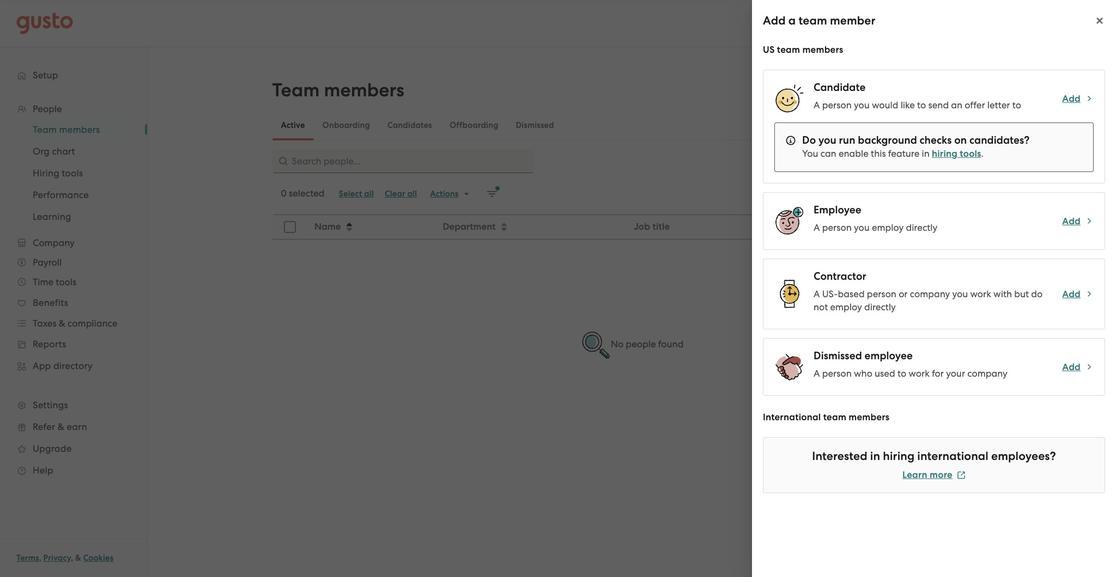 Task type: vqa. For each thing, say whether or not it's contained in the screenshot.
Terms LINK
yes



Task type: describe. For each thing, give the bounding box(es) containing it.
employee
[[814, 204, 862, 216]]

selected
[[289, 188, 325, 199]]

&
[[75, 554, 81, 564]]

feature
[[888, 148, 920, 159]]

your
[[946, 369, 965, 379]]

do
[[802, 134, 816, 147]]

add button for employee
[[1063, 215, 1094, 228]]

dismissed button
[[507, 112, 563, 138]]

1 vertical spatial in
[[871, 450, 880, 464]]

add for candidate
[[1063, 93, 1081, 104]]

us team members
[[763, 44, 844, 56]]

new notifications image
[[487, 189, 498, 200]]

terms , privacy , & cookies
[[16, 554, 114, 564]]

cookies button
[[83, 552, 114, 565]]

a for contractor
[[814, 289, 820, 300]]

1 vertical spatial members
[[324, 79, 404, 101]]

this
[[871, 148, 886, 159]]

clear all
[[385, 189, 417, 199]]

international team members
[[763, 412, 890, 424]]

team members
[[272, 79, 404, 101]]

people
[[626, 339, 656, 350]]

enable
[[839, 148, 869, 159]]

employee
[[865, 350, 913, 363]]

candidates?
[[970, 134, 1030, 147]]

active button
[[272, 112, 314, 138]]

a person who used to work for your company
[[814, 369, 1008, 379]]

add a team member drawer dialog
[[752, 0, 1116, 578]]

team for us team members
[[777, 44, 800, 56]]

do
[[1032, 289, 1043, 300]]

select
[[339, 189, 362, 199]]

1 horizontal spatial directly
[[906, 222, 938, 233]]

directly inside a us-based person or company you work with but do not employ directly
[[865, 302, 896, 313]]

international
[[763, 412, 821, 424]]

employment type
[[752, 221, 828, 233]]

learn more link
[[903, 470, 966, 481]]

no
[[611, 339, 624, 350]]

employment
[[752, 221, 806, 233]]

hiring inside the do you run background checks on candidates? alert
[[932, 148, 958, 160]]

1 vertical spatial hiring
[[883, 450, 915, 464]]

an
[[951, 100, 963, 111]]

1 horizontal spatial company
[[968, 369, 1008, 379]]

cookies
[[83, 554, 114, 564]]

on
[[955, 134, 967, 147]]

add a team member
[[763, 14, 876, 28]]

dismissed employee
[[814, 350, 913, 363]]

you can enable this feature in hiring tools .
[[802, 148, 984, 160]]

based
[[838, 289, 865, 300]]

0 selected
[[281, 188, 325, 199]]

department button
[[436, 216, 627, 239]]

not
[[814, 302, 828, 313]]

add for contractor
[[1063, 289, 1081, 300]]

select all
[[339, 189, 374, 199]]

add for employee
[[1063, 216, 1081, 227]]

add for dismissed employee
[[1063, 362, 1081, 373]]

more
[[930, 470, 953, 481]]

0 horizontal spatial to
[[898, 369, 907, 379]]

privacy
[[43, 554, 71, 564]]

onboarding button
[[314, 112, 379, 138]]

select all button
[[333, 185, 379, 203]]

do you run background checks on candidates? alert
[[775, 123, 1094, 172]]

us
[[763, 44, 775, 56]]

work inside a us-based person or company you work with but do not employ directly
[[971, 289, 992, 300]]

you left would in the top of the page
[[854, 100, 870, 111]]

team
[[272, 79, 320, 101]]

us-
[[822, 289, 838, 300]]

home image
[[16, 12, 73, 34]]

candidate
[[814, 81, 866, 94]]

a person you would like to send an offer letter to
[[814, 100, 1022, 111]]

interested in hiring international employees?
[[812, 450, 1056, 464]]

dismissed for dismissed employee
[[814, 350, 862, 363]]

1 horizontal spatial employ
[[872, 222, 904, 233]]

0 horizontal spatial work
[[909, 369, 930, 379]]

learn
[[903, 470, 928, 481]]

new notifications image
[[487, 189, 498, 200]]

learn more
[[903, 470, 953, 481]]

found
[[658, 339, 684, 350]]

contractor
[[814, 270, 867, 283]]

0
[[281, 188, 287, 199]]

run
[[839, 134, 856, 147]]

in inside 'you can enable this feature in hiring tools .'
[[922, 148, 930, 159]]



Task type: locate. For each thing, give the bounding box(es) containing it.
dismissed inside add a team member drawer dialog
[[814, 350, 862, 363]]

privacy link
[[43, 554, 71, 564]]

team for international team members
[[824, 412, 847, 424]]

international
[[918, 450, 989, 464]]

work left with
[[971, 289, 992, 300]]

add button for dismissed employee
[[1063, 361, 1094, 374]]

account menu element
[[906, 0, 1100, 46]]

you up can
[[819, 134, 837, 147]]

1 horizontal spatial members
[[803, 44, 844, 56]]

to
[[917, 100, 926, 111], [1013, 100, 1022, 111], [898, 369, 907, 379]]

offer
[[965, 100, 985, 111]]

used
[[875, 369, 896, 379]]

a person you employ directly
[[814, 222, 938, 233]]

members for us team members
[[803, 44, 844, 56]]

0 vertical spatial members
[[803, 44, 844, 56]]

0 horizontal spatial hiring
[[883, 450, 915, 464]]

offboarding button
[[441, 112, 507, 138]]

onboarding
[[322, 120, 370, 130]]

you
[[802, 148, 819, 159]]

add
[[763, 14, 786, 28], [1063, 93, 1081, 104], [1063, 216, 1081, 227], [1063, 289, 1081, 300], [1063, 362, 1081, 373]]

no people found
[[611, 339, 684, 350]]

a left us-
[[814, 289, 820, 300]]

background
[[858, 134, 917, 147]]

team up interested
[[824, 412, 847, 424]]

a up international team members
[[814, 369, 820, 379]]

for
[[932, 369, 944, 379]]

0 vertical spatial team
[[799, 14, 827, 28]]

all for clear all
[[408, 189, 417, 199]]

1 vertical spatial team
[[777, 44, 800, 56]]

1 vertical spatial employ
[[830, 302, 862, 313]]

a down candidate
[[814, 100, 820, 111]]

1 horizontal spatial dismissed
[[814, 350, 862, 363]]

to right "used" at the right bottom
[[898, 369, 907, 379]]

members down who in the bottom of the page
[[849, 412, 890, 424]]

candidates button
[[379, 112, 441, 138]]

0 vertical spatial dismissed
[[516, 120, 554, 130]]

but
[[1015, 289, 1029, 300]]

person for employee
[[822, 222, 852, 233]]

terms
[[16, 554, 39, 564]]

0 vertical spatial company
[[910, 289, 950, 300]]

dismissed for dismissed
[[516, 120, 554, 130]]

terms link
[[16, 554, 39, 564]]

candidates
[[388, 120, 432, 130]]

2 horizontal spatial members
[[849, 412, 890, 424]]

person for dismissed employee
[[822, 369, 852, 379]]

person left or
[[867, 289, 897, 300]]

department
[[443, 221, 495, 233]]

1 vertical spatial directly
[[865, 302, 896, 313]]

hiring tools link
[[932, 148, 982, 160]]

add button for contractor
[[1063, 288, 1094, 301]]

1 horizontal spatial work
[[971, 289, 992, 300]]

1 horizontal spatial in
[[922, 148, 930, 159]]

add button for candidate
[[1063, 92, 1094, 105]]

members for international team members
[[849, 412, 890, 424]]

employ inside a us-based person or company you work with but do not employ directly
[[830, 302, 862, 313]]

1 a from the top
[[814, 100, 820, 111]]

person inside a us-based person or company you work with but do not employ directly
[[867, 289, 897, 300]]

checks
[[920, 134, 952, 147]]

you inside a us-based person or company you work with but do not employ directly
[[953, 289, 968, 300]]

1 all from the left
[[364, 189, 374, 199]]

company right or
[[910, 289, 950, 300]]

3 a from the top
[[814, 289, 820, 300]]

name button
[[308, 216, 435, 239]]

team right a
[[799, 14, 827, 28]]

2 , from the left
[[71, 554, 73, 564]]

you
[[854, 100, 870, 111], [819, 134, 837, 147], [854, 222, 870, 233], [953, 289, 968, 300]]

0 horizontal spatial in
[[871, 450, 880, 464]]

letter
[[988, 100, 1010, 111]]

with
[[994, 289, 1012, 300]]

employees?
[[992, 450, 1056, 464]]

all right "clear"
[[408, 189, 417, 199]]

dismissed
[[516, 120, 554, 130], [814, 350, 862, 363]]

0 vertical spatial work
[[971, 289, 992, 300]]

hiring down checks
[[932, 148, 958, 160]]

interested
[[812, 450, 868, 464]]

person left who in the bottom of the page
[[822, 369, 852, 379]]

members down add a team member
[[803, 44, 844, 56]]

employ
[[872, 222, 904, 233], [830, 302, 862, 313]]

in down do you run background checks on candidates?
[[922, 148, 930, 159]]

, left privacy link in the bottom of the page
[[39, 554, 41, 564]]

members up onboarding button
[[324, 79, 404, 101]]

1 vertical spatial company
[[968, 369, 1008, 379]]

2 all from the left
[[408, 189, 417, 199]]

or
[[899, 289, 908, 300]]

offboarding
[[450, 120, 499, 130]]

all for select all
[[364, 189, 374, 199]]

a down employee
[[814, 222, 820, 233]]

1 horizontal spatial all
[[408, 189, 417, 199]]

0 vertical spatial hiring
[[932, 148, 958, 160]]

work left "for"
[[909, 369, 930, 379]]

0 horizontal spatial employ
[[830, 302, 862, 313]]

0 horizontal spatial all
[[364, 189, 374, 199]]

would
[[872, 100, 899, 111]]

2 vertical spatial team
[[824, 412, 847, 424]]

, left &
[[71, 554, 73, 564]]

to right letter
[[1013, 100, 1022, 111]]

type
[[809, 221, 828, 233]]

person
[[822, 100, 852, 111], [822, 222, 852, 233], [867, 289, 897, 300], [822, 369, 852, 379]]

hiring
[[932, 148, 958, 160], [883, 450, 915, 464]]

who
[[854, 369, 873, 379]]

you down employee
[[854, 222, 870, 233]]

company right your
[[968, 369, 1008, 379]]

team
[[799, 14, 827, 28], [777, 44, 800, 56], [824, 412, 847, 424]]

0 selected status
[[281, 188, 325, 199]]

0 vertical spatial employ
[[872, 222, 904, 233]]

you left with
[[953, 289, 968, 300]]

1 vertical spatial work
[[909, 369, 930, 379]]

active
[[281, 120, 305, 130]]

member
[[830, 14, 876, 28]]

a
[[789, 14, 796, 28]]

2 a from the top
[[814, 222, 820, 233]]

0 horizontal spatial members
[[324, 79, 404, 101]]

Search people... field
[[272, 149, 534, 173]]

to right like
[[917, 100, 926, 111]]

4 add button from the top
[[1063, 361, 1094, 374]]

in
[[922, 148, 930, 159], [871, 450, 880, 464]]

2 horizontal spatial to
[[1013, 100, 1022, 111]]

work
[[971, 289, 992, 300], [909, 369, 930, 379]]

like
[[901, 100, 915, 111]]

2 vertical spatial members
[[849, 412, 890, 424]]

team right us
[[777, 44, 800, 56]]

all right select
[[364, 189, 374, 199]]

Select all rows on this page checkbox
[[278, 215, 302, 239]]

add button
[[1063, 92, 1094, 105], [1063, 215, 1094, 228], [1063, 288, 1094, 301], [1063, 361, 1094, 374]]

opens in a new tab image
[[957, 471, 966, 480]]

a for employee
[[814, 222, 820, 233]]

hiring up the learn
[[883, 450, 915, 464]]

a us-based person or company you work with but do not employ directly
[[814, 289, 1043, 313]]

,
[[39, 554, 41, 564], [71, 554, 73, 564]]

dismissed inside button
[[516, 120, 554, 130]]

0 horizontal spatial dismissed
[[516, 120, 554, 130]]

do you run background checks on candidates?
[[802, 134, 1030, 147]]

a for candidate
[[814, 100, 820, 111]]

person for candidate
[[822, 100, 852, 111]]

1 add button from the top
[[1063, 92, 1094, 105]]

0 vertical spatial directly
[[906, 222, 938, 233]]

2 add button from the top
[[1063, 215, 1094, 228]]

person down employee
[[822, 222, 852, 233]]

company
[[910, 289, 950, 300], [968, 369, 1008, 379]]

tools
[[960, 148, 982, 160]]

a for dismissed employee
[[814, 369, 820, 379]]

1 , from the left
[[39, 554, 41, 564]]

clear all button
[[379, 185, 423, 203]]

clear
[[385, 189, 405, 199]]

all
[[364, 189, 374, 199], [408, 189, 417, 199]]

directly
[[906, 222, 938, 233], [865, 302, 896, 313]]

1 horizontal spatial ,
[[71, 554, 73, 564]]

send
[[929, 100, 949, 111]]

you inside alert
[[819, 134, 837, 147]]

.
[[982, 148, 984, 159]]

members
[[803, 44, 844, 56], [324, 79, 404, 101], [849, 412, 890, 424]]

a inside a us-based person or company you work with but do not employ directly
[[814, 289, 820, 300]]

1 horizontal spatial hiring
[[932, 148, 958, 160]]

company inside a us-based person or company you work with but do not employ directly
[[910, 289, 950, 300]]

0 horizontal spatial directly
[[865, 302, 896, 313]]

0 vertical spatial in
[[922, 148, 930, 159]]

in right interested
[[871, 450, 880, 464]]

3 add button from the top
[[1063, 288, 1094, 301]]

can
[[821, 148, 837, 159]]

4 a from the top
[[814, 369, 820, 379]]

employment type button
[[746, 216, 991, 239]]

person down candidate
[[822, 100, 852, 111]]

name
[[314, 221, 341, 233]]

0 horizontal spatial company
[[910, 289, 950, 300]]

0 horizontal spatial ,
[[39, 554, 41, 564]]

1 vertical spatial dismissed
[[814, 350, 862, 363]]

team members tab list
[[272, 110, 992, 141]]

1 horizontal spatial to
[[917, 100, 926, 111]]



